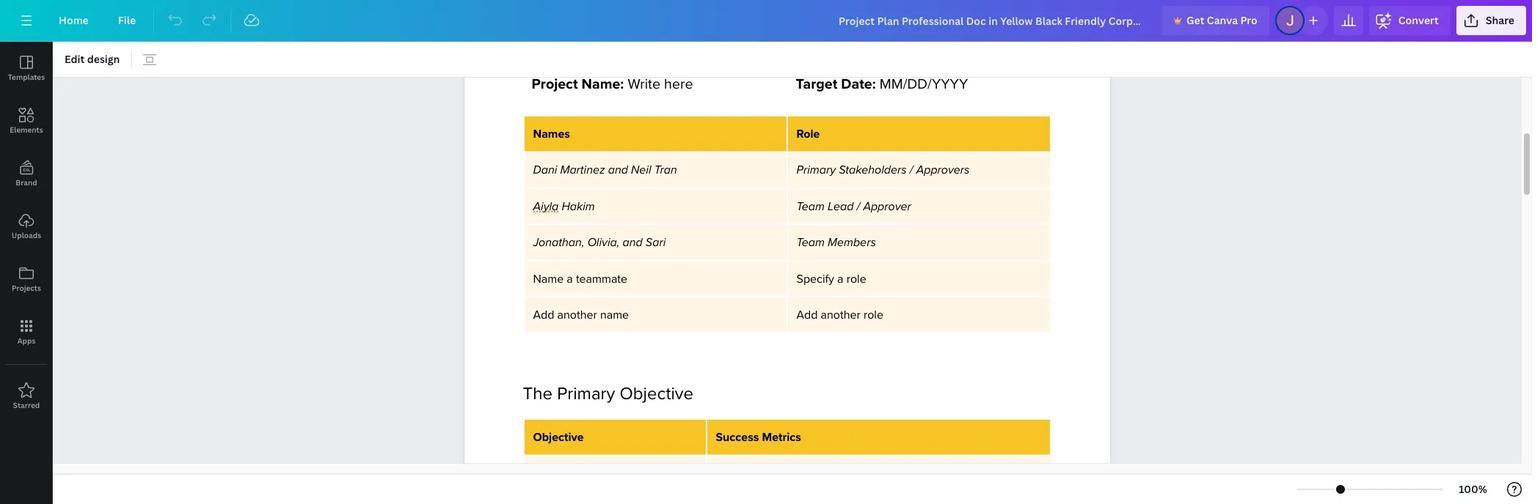 Task type: locate. For each thing, give the bounding box(es) containing it.
home link
[[47, 6, 100, 35]]

primary
[[557, 384, 615, 405]]

apps
[[17, 336, 35, 346]]

100%
[[1459, 483, 1487, 497]]

uploads button
[[0, 200, 53, 253]]

canva
[[1207, 13, 1238, 27]]

file button
[[106, 6, 148, 35]]

share
[[1486, 13, 1515, 27]]

home
[[59, 13, 89, 27]]

get canva pro button
[[1162, 6, 1269, 35]]

main menu bar
[[0, 0, 1532, 42]]

Design title text field
[[827, 6, 1156, 35]]

projects
[[12, 283, 41, 294]]

convert button
[[1369, 6, 1451, 35]]



Task type: describe. For each thing, give the bounding box(es) containing it.
projects button
[[0, 253, 53, 306]]

edit design
[[65, 52, 120, 66]]

the primary objective
[[523, 384, 694, 405]]

elements
[[10, 125, 43, 135]]

templates button
[[0, 42, 53, 95]]

starred
[[13, 401, 40, 411]]

convert
[[1399, 13, 1439, 27]]

share button
[[1457, 6, 1526, 35]]

the
[[523, 384, 553, 405]]

side panel tab list
[[0, 42, 53, 423]]

templates
[[8, 72, 45, 82]]

objective
[[620, 384, 694, 405]]

file
[[118, 13, 136, 27]]

elements button
[[0, 95, 53, 148]]

design
[[87, 52, 120, 66]]

get
[[1187, 13, 1205, 27]]

starred button
[[0, 371, 53, 423]]

pro
[[1240, 13, 1258, 27]]

edit design button
[[59, 48, 126, 71]]

brand button
[[0, 148, 53, 200]]

uploads
[[12, 230, 41, 241]]

edit
[[65, 52, 85, 66]]

100% button
[[1449, 478, 1497, 502]]

apps button
[[0, 306, 53, 359]]

get canva pro
[[1187, 13, 1258, 27]]

brand
[[16, 178, 37, 188]]



Task type: vqa. For each thing, say whether or not it's contained in the screenshot.
Elements button
yes



